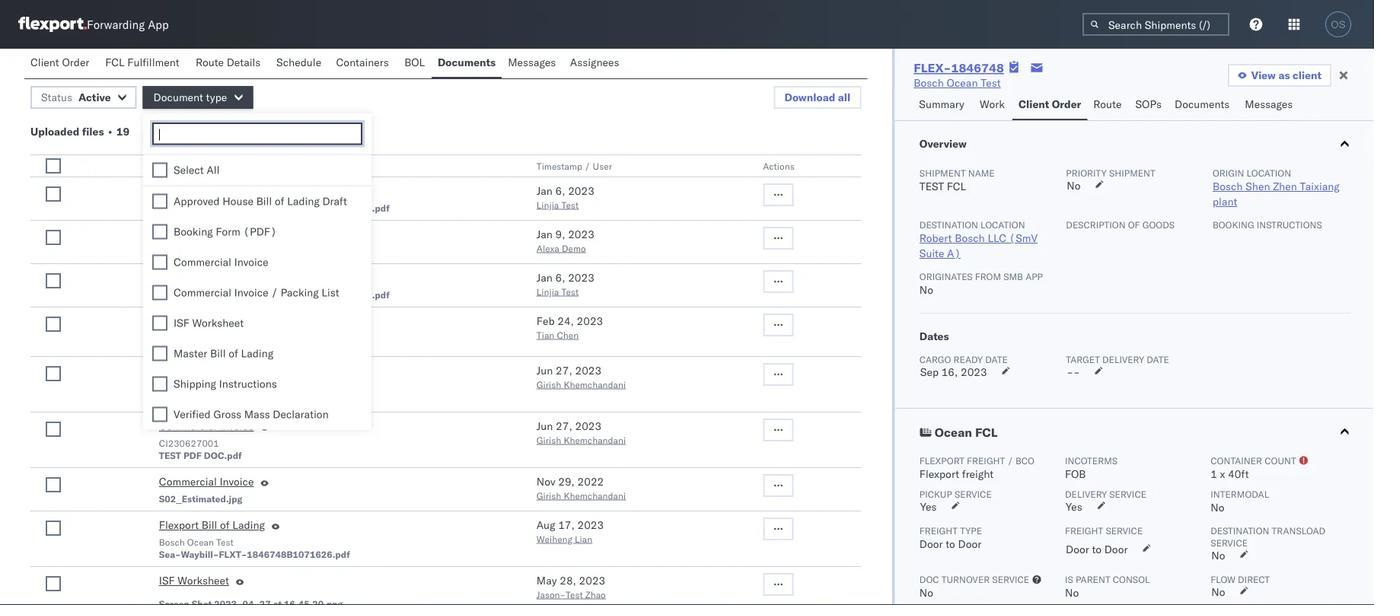 Task type: vqa. For each thing, say whether or not it's contained in the screenshot.
OBL
no



Task type: describe. For each thing, give the bounding box(es) containing it.
target delivery date
[[1066, 354, 1169, 365]]

1 - from the left
[[1067, 366, 1074, 379]]

2 6, from the top
[[556, 271, 566, 285]]

Search Shipments (/) text field
[[1083, 13, 1230, 36]]

2023 down chen
[[575, 364, 602, 377]]

type for document type
[[206, 91, 227, 104]]

list box containing select all
[[143, 155, 372, 430]]

--
[[1067, 366, 1080, 379]]

route for route details
[[196, 56, 224, 69]]

1 bill- from the top
[[187, 202, 207, 214]]

suite
[[920, 247, 945, 260]]

house down all
[[208, 184, 239, 198]]

os button
[[1322, 7, 1357, 42]]

ocean fcl button
[[895, 409, 1375, 455]]

1 horizontal spatial documents button
[[1169, 91, 1240, 120]]

a)
[[947, 247, 961, 260]]

no down flow
[[1212, 586, 1226, 599]]

alexa
[[537, 243, 560, 254]]

house inside approved house bill of lading draft copy-bill-of-lading-flxt-1846748b1022902.pdf
[[208, 271, 239, 285]]

yes for delivery
[[1066, 500, 1083, 514]]

service up service
[[1110, 489, 1147, 500]]

forwarding app link
[[18, 17, 169, 32]]

1 vertical spatial messages button
[[1240, 91, 1302, 120]]

verified gross mass declaration
[[174, 408, 329, 421]]

∙
[[107, 125, 114, 138]]

filename
[[237, 160, 277, 172]]

invoice up s02_estimated.jpg
[[220, 475, 254, 489]]

flxt- inside approved house bill of lading draft copy-bill-of-lading-flxt-1846748b1022902.pdf
[[259, 289, 287, 300]]

route details
[[196, 56, 261, 69]]

0 horizontal spatial client
[[30, 56, 59, 69]]

commercial invoice link for jun
[[159, 363, 254, 382]]

bosch down flex-
[[914, 76, 944, 90]]

flexport for flexport bill of lading
[[159, 519, 199, 532]]

destination transload service
[[1211, 525, 1326, 549]]

0 vertical spatial client order button
[[24, 49, 99, 78]]

view
[[1252, 69, 1277, 82]]

schedule
[[277, 56, 322, 69]]

actions
[[764, 160, 795, 172]]

/ for commercial invoice / packing list
[[271, 286, 278, 299]]

1 horizontal spatial client order button
[[1013, 91, 1088, 120]]

lading up copy-bill-of-lading-flxt-1846748b1022902.pdf
[[273, 184, 305, 198]]

khemchandani for s02_estimated.jpg
[[564, 490, 626, 502]]

no up flow
[[1212, 549, 1226, 563]]

1 vertical spatial booking form (pdf)
[[159, 315, 262, 328]]

cargo ready date
[[920, 354, 1008, 365]]

0 vertical spatial order
[[62, 56, 89, 69]]

ocean fcl
[[935, 425, 998, 440]]

client order for rightmost client order button
[[1019, 98, 1082, 111]]

lading up instructions
[[241, 347, 274, 360]]

route details button
[[190, 49, 270, 78]]

instructions
[[1257, 219, 1323, 230]]

approved house bill of lading draft copy-bill-of-lading-flxt-1846748b1022902.pdf
[[159, 271, 390, 300]]

no down the doc
[[920, 587, 933, 600]]

documents for right documents button
[[1175, 98, 1230, 111]]

2023 down the ready
[[961, 366, 987, 379]]

forwarding
[[87, 17, 145, 32]]

16,
[[942, 366, 958, 379]]

of- inside approved house bill of lading draft copy-bill-of-lading-flxt-1846748b1022902.pdf
[[207, 289, 223, 300]]

fcl inside fcl fulfillment button
[[105, 56, 125, 69]]

select
[[174, 163, 204, 177]]

instructions
[[219, 377, 277, 391]]

summary button
[[914, 91, 974, 120]]

draft inside approved house bill of lading draft sea-waybill-flxt-1846748b1071626.pdf
[[308, 228, 333, 241]]

client
[[1293, 69, 1322, 82]]

2 vertical spatial ocean
[[187, 537, 214, 548]]

view as client button
[[1228, 64, 1332, 87]]

bosch down flexport bill of lading link
[[159, 537, 185, 548]]

1 vertical spatial (pdf)
[[229, 315, 262, 328]]

overview
[[920, 137, 967, 150]]

2023 inside may 28, 2023 jason-test zhao
[[579, 574, 606, 588]]

invoice up commercial invoice / packing list
[[234, 256, 269, 269]]

list
[[322, 286, 339, 299]]

flxt- down flexport bill of lading link
[[219, 549, 247, 560]]

booking instructions
[[1213, 219, 1323, 230]]

document type / filename
[[159, 160, 277, 172]]

flow
[[1211, 574, 1236, 585]]

1 khemchandani from the top
[[564, 379, 626, 390]]

delivery
[[1065, 489, 1107, 500]]

fob
[[1065, 468, 1086, 481]]

booking
[[1213, 219, 1255, 230]]

commercial invoice / packing list
[[174, 286, 339, 299]]

invoice left packing
[[234, 286, 269, 299]]

door to door
[[1066, 543, 1128, 556]]

1 vertical spatial booking
[[159, 315, 198, 328]]

approved house bill of lading draft sea-waybill-flxt-1846748b1071626.pdf
[[159, 228, 350, 257]]

test inside may 28, 2023 jason-test zhao
[[566, 589, 583, 601]]

invoice down instructions
[[220, 420, 254, 433]]

no inside the intermodal no
[[1211, 501, 1225, 515]]

of left goods
[[1128, 219, 1140, 230]]

gross
[[214, 408, 242, 421]]

commercial invoice for s02_estimated.jpg
[[159, 475, 254, 489]]

fulfillment
[[127, 56, 179, 69]]

lading inside approved house bill of lading draft copy-bill-of-lading-flxt-1846748b1022902.pdf
[[273, 271, 305, 285]]

to inside freight type door to door
[[946, 538, 955, 551]]

from
[[975, 271, 1001, 282]]

1 vertical spatial bosch ocean test
[[159, 537, 234, 548]]

bill inside approved house bill of lading draft sea-waybill-flxt-1846748b1071626.pdf
[[242, 228, 257, 241]]

download all button
[[774, 86, 862, 109]]

commercial inside commercial invoice ci230627002 test pdf doc.pdf
[[159, 364, 217, 377]]

bosch shen zhen taixiang plant link
[[1213, 180, 1340, 208]]

schedule button
[[270, 49, 330, 78]]

40ft
[[1228, 468, 1249, 481]]

containers button
[[330, 49, 398, 78]]

transload
[[1272, 525, 1326, 537]]

is parent consol no
[[1065, 574, 1150, 600]]

zhao
[[586, 589, 606, 601]]

bosch inside origin location bosch shen zhen taixiang plant
[[1213, 180, 1243, 193]]

target
[[1066, 354, 1100, 365]]

master bill of lading
[[174, 347, 274, 360]]

aug 17, 2023 weiheng lian
[[537, 519, 604, 545]]

assignees
[[570, 56, 620, 69]]

flxt- up approved house bill of lading draft sea-waybill-flxt-1846748b1071626.pdf
[[259, 202, 287, 214]]

summary
[[920, 98, 965, 111]]

2023 inside the feb 24, 2023 tian chen
[[577, 315, 604, 328]]

approved house bill of lading draft link for jan 6, 2023
[[159, 270, 333, 289]]

lian
[[575, 534, 593, 545]]

1 horizontal spatial to
[[1092, 543, 1102, 556]]

freight for freight type door to door
[[920, 525, 958, 537]]

2 vertical spatial test
[[159, 450, 181, 461]]

1 horizontal spatial client
[[1019, 98, 1050, 111]]

commercial invoice link for nov
[[159, 475, 254, 493]]

document for document type
[[154, 91, 203, 104]]

weiheng
[[537, 534, 573, 545]]

route for route
[[1094, 98, 1122, 111]]

flex-1846748
[[914, 60, 1005, 75]]

jan for approved house bill of lading draft sea-waybill-flxt-1846748b1071626.pdf
[[537, 228, 553, 241]]

no down priority
[[1067, 179, 1081, 192]]

2 waybill- from the top
[[181, 549, 219, 560]]

jun for ci230627001
[[537, 420, 553, 433]]

0 vertical spatial isf worksheet
[[174, 316, 244, 330]]

shen
[[1246, 180, 1271, 193]]

door down service
[[1105, 543, 1128, 556]]

0 vertical spatial freight
[[967, 455, 1005, 467]]

incoterms
[[1065, 455, 1118, 467]]

24,
[[558, 315, 574, 328]]

test up 24,
[[562, 286, 579, 297]]

bosch inside destination location robert bosch llc (smv suite a)
[[955, 232, 985, 245]]

ci230627001
[[159, 438, 219, 449]]

mass
[[244, 408, 270, 421]]

uploaded files ∙ 19
[[30, 125, 130, 138]]

of inside approved house bill of lading draft copy-bill-of-lading-flxt-1846748b1022902.pdf
[[260, 271, 270, 285]]

container count
[[1211, 455, 1297, 467]]

ready
[[954, 354, 983, 365]]

27, for ci230627001
[[556, 420, 573, 433]]

no inside is parent consol no
[[1065, 587, 1079, 600]]

no inside originates from smb app no
[[920, 283, 933, 297]]

is
[[1065, 574, 1074, 585]]

location for llc
[[981, 219, 1025, 230]]

flexport for flexport freight / bco flexport freight
[[920, 455, 965, 467]]

robert
[[920, 232, 952, 245]]

timestamp / user button
[[534, 157, 733, 172]]

jun for ci230627002
[[537, 364, 553, 377]]

1 vertical spatial flexport
[[920, 468, 959, 481]]

date for sep 16, 2023
[[985, 354, 1008, 365]]

27, for ci230627002
[[556, 364, 573, 377]]

2 pdf from the top
[[183, 450, 202, 461]]

invoice inside commercial invoice ci230627002 test pdf doc.pdf
[[220, 364, 254, 377]]

2 linjia from the top
[[537, 286, 559, 297]]

/ inside button
[[585, 160, 591, 172]]

originates from smb app no
[[920, 271, 1043, 297]]

destination for robert
[[920, 219, 978, 230]]

select all
[[174, 163, 220, 177]]

flexport bill of lading
[[159, 519, 265, 532]]

approved inside approved house bill of lading draft copy-bill-of-lading-flxt-1846748b1022902.pdf
[[159, 271, 205, 285]]

doc
[[920, 574, 939, 585]]

test down 1846748
[[981, 76, 1001, 90]]

lading down "document type / filename" "button"
[[287, 195, 320, 208]]

parent
[[1076, 574, 1111, 585]]

house down filename
[[223, 195, 254, 208]]

2 commercial invoice link from the top
[[159, 419, 254, 437]]

0 horizontal spatial documents button
[[432, 49, 502, 78]]

overview button
[[895, 121, 1375, 167]]

location for zhen
[[1247, 167, 1292, 179]]

fcl fulfillment button
[[99, 49, 190, 78]]

master
[[174, 347, 207, 360]]

count
[[1265, 455, 1297, 467]]

download all
[[785, 91, 851, 104]]

sea- inside approved house bill of lading draft sea-waybill-flxt-1846748b1071626.pdf
[[159, 246, 181, 257]]

all
[[207, 163, 220, 177]]

0 vertical spatial form
[[216, 225, 241, 238]]

test up 9,
[[562, 199, 579, 211]]

1 vertical spatial freight
[[962, 468, 994, 481]]

2023 up 2022
[[575, 420, 602, 433]]

sep 16, 2023
[[920, 366, 987, 379]]

user
[[593, 160, 612, 172]]

2023 inside 'jan 9, 2023 alexa demo'
[[568, 228, 595, 241]]

0 horizontal spatial messages
[[508, 56, 556, 69]]

lading inside approved house bill of lading draft sea-waybill-flxt-1846748b1071626.pdf
[[273, 228, 305, 241]]

sea-waybill-flxt-1846748b1071626.pdf
[[159, 549, 350, 560]]



Task type: locate. For each thing, give the bounding box(es) containing it.
1 approved house bill of lading draft link from the top
[[159, 184, 333, 202]]

of up the shipping instructions
[[229, 347, 238, 360]]

None checkbox
[[46, 158, 61, 174], [152, 194, 168, 209], [152, 224, 168, 240], [46, 230, 61, 245], [152, 255, 168, 270], [46, 273, 61, 289], [152, 316, 168, 331], [46, 317, 61, 332], [152, 346, 168, 361], [46, 366, 61, 382], [152, 377, 168, 392], [46, 577, 61, 592], [46, 158, 61, 174], [152, 194, 168, 209], [152, 224, 168, 240], [46, 230, 61, 245], [152, 255, 168, 270], [46, 273, 61, 289], [152, 316, 168, 331], [46, 317, 61, 332], [152, 346, 168, 361], [46, 366, 61, 382], [152, 377, 168, 392], [46, 577, 61, 592]]

0 horizontal spatial bosch ocean test
[[159, 537, 234, 548]]

route inside route button
[[1094, 98, 1122, 111]]

3 approved house bill of lading draft link from the top
[[159, 270, 333, 289]]

1 horizontal spatial location
[[1247, 167, 1292, 179]]

0 vertical spatial jan
[[537, 184, 553, 198]]

date right the delivery
[[1147, 354, 1169, 365]]

2 jan 6, 2023 linjia test from the top
[[537, 271, 595, 297]]

status
[[41, 91, 72, 104]]

incoterms fob
[[1065, 455, 1118, 481]]

doc.pdf up gross
[[204, 394, 242, 406]]

fcl inside shipment name test fcl
[[947, 180, 966, 193]]

os
[[1332, 19, 1346, 30]]

1 vertical spatial pdf
[[183, 450, 202, 461]]

1 vertical spatial app
[[1026, 271, 1043, 282]]

house inside approved house bill of lading draft sea-waybill-flxt-1846748b1071626.pdf
[[208, 228, 239, 241]]

route button
[[1088, 91, 1130, 120]]

approved house bill of lading draft link
[[159, 184, 333, 202], [159, 227, 333, 245], [159, 270, 333, 289]]

fcl down shipment
[[947, 180, 966, 193]]

0 vertical spatial location
[[1247, 167, 1292, 179]]

khemchandani down chen
[[564, 379, 626, 390]]

0 vertical spatial 27,
[[556, 364, 573, 377]]

1 vertical spatial isf worksheet
[[159, 574, 229, 588]]

waybill- up commercial invoice / packing list
[[181, 246, 219, 257]]

6,
[[556, 184, 566, 198], [556, 271, 566, 285]]

documents button right bol
[[432, 49, 502, 78]]

booking up "bookingform.pdf"
[[159, 315, 198, 328]]

2 jun from the top
[[537, 420, 553, 433]]

lading- up approved house bill of lading draft sea-waybill-flxt-1846748b1071626.pdf
[[223, 202, 259, 214]]

1 linjia from the top
[[537, 199, 559, 211]]

nov
[[537, 475, 556, 489]]

khemchandani down 2022
[[564, 490, 626, 502]]

2 vertical spatial flexport
[[159, 519, 199, 532]]

worksheet inside list box
[[192, 316, 244, 330]]

0 horizontal spatial date
[[985, 354, 1008, 365]]

shipping instructions
[[174, 377, 277, 391]]

khemchandani for test pdf doc.pdf
[[564, 435, 626, 446]]

bosch ocean test link
[[914, 75, 1001, 91]]

0 horizontal spatial fcl
[[105, 56, 125, 69]]

bill inside approved house bill of lading draft copy-bill-of-lading-flxt-1846748b1022902.pdf
[[242, 271, 257, 285]]

waybill- inside approved house bill of lading draft sea-waybill-flxt-1846748b1071626.pdf
[[181, 246, 219, 257]]

0 vertical spatial test
[[920, 180, 944, 193]]

1 horizontal spatial yes
[[1066, 500, 1083, 514]]

1 sea- from the top
[[159, 246, 181, 257]]

0 vertical spatial 1846748b1071626.pdf
[[247, 246, 350, 257]]

2 vertical spatial commercial invoice link
[[159, 475, 254, 493]]

type for freight type door to door
[[960, 525, 982, 537]]

work button
[[974, 91, 1013, 120]]

goods
[[1143, 219, 1175, 230]]

copy- inside approved house bill of lading draft copy-bill-of-lading-flxt-1846748b1022902.pdf
[[159, 289, 187, 300]]

approved house bill of lading draft link down approved house bill of lading draft sea-waybill-flxt-1846748b1071626.pdf
[[159, 270, 333, 289]]

1 vertical spatial approved house bill of lading draft link
[[159, 227, 333, 245]]

0 vertical spatial app
[[148, 17, 169, 32]]

booking
[[174, 225, 213, 238], [159, 315, 198, 328]]

2023 up the lian
[[578, 519, 604, 532]]

1 freight from the left
[[920, 525, 958, 537]]

forwarding app
[[87, 17, 169, 32]]

app up fulfillment
[[148, 17, 169, 32]]

documents button right sops
[[1169, 91, 1240, 120]]

0 vertical spatial lading-
[[223, 202, 259, 214]]

location inside destination location robert bosch llc (smv suite a)
[[981, 219, 1025, 230]]

2 date from the left
[[1147, 354, 1169, 365]]

of- down all
[[207, 202, 223, 214]]

2 jan from the top
[[537, 228, 553, 241]]

jun 27, 2023 girish khemchandani for ci230627002
[[537, 364, 626, 390]]

lading- inside approved house bill of lading draft copy-bill-of-lading-flxt-1846748b1022902.pdf
[[223, 289, 259, 300]]

2 sea- from the top
[[159, 549, 181, 560]]

dates
[[920, 330, 949, 343]]

linjia up 9,
[[537, 199, 559, 211]]

None text field
[[158, 128, 361, 141]]

0 vertical spatial commercial invoice link
[[159, 363, 254, 382]]

doc turnover service
[[920, 574, 1030, 585]]

approved
[[159, 184, 205, 198], [174, 195, 220, 208], [159, 228, 205, 241], [159, 271, 205, 285]]

freight service
[[1065, 525, 1143, 537]]

6, down 'timestamp'
[[556, 184, 566, 198]]

1 vertical spatial waybill-
[[181, 549, 219, 560]]

1 vertical spatial linjia
[[537, 286, 559, 297]]

1 horizontal spatial messages button
[[1240, 91, 1302, 120]]

1 vertical spatial messages
[[1246, 98, 1294, 111]]

jun 27, 2023 girish khemchandani for ci230627001
[[537, 420, 626, 446]]

1846748b1022902.pdf inside approved house bill of lading draft copy-bill-of-lading-flxt-1846748b1022902.pdf
[[287, 289, 390, 300]]

copy-
[[159, 202, 187, 214], [159, 289, 187, 300]]

1 lading- from the top
[[223, 202, 259, 214]]

1 vertical spatial khemchandani
[[564, 435, 626, 446]]

of
[[260, 184, 270, 198], [275, 195, 285, 208], [1128, 219, 1140, 230], [260, 228, 270, 241], [260, 271, 270, 285], [229, 347, 238, 360], [220, 519, 230, 532]]

0 vertical spatial isf
[[174, 316, 190, 330]]

1 horizontal spatial type
[[960, 525, 982, 537]]

invoice
[[234, 256, 269, 269], [234, 286, 269, 299], [220, 364, 254, 377], [220, 420, 254, 433], [220, 475, 254, 489]]

1 copy- from the top
[[159, 202, 187, 214]]

ocean up flexport freight / bco flexport freight
[[935, 425, 972, 440]]

29,
[[559, 475, 575, 489]]

booking down the select all
[[174, 225, 213, 238]]

llc
[[988, 232, 1007, 245]]

active
[[78, 91, 111, 104]]

draft inside approved house bill of lading draft copy-bill-of-lading-flxt-1846748b1022902.pdf
[[308, 271, 333, 285]]

1 vertical spatial doc.pdf
[[204, 450, 242, 461]]

service inside destination transload service
[[1211, 537, 1248, 549]]

date for --
[[1147, 354, 1169, 365]]

1 vertical spatial of-
[[207, 289, 223, 300]]

1 girish from the top
[[537, 379, 562, 390]]

jan down alexa at the left of the page
[[537, 271, 553, 285]]

19
[[116, 125, 130, 138]]

commercial invoice up s02_estimated.jpg
[[159, 475, 254, 489]]

order left route button
[[1052, 98, 1082, 111]]

1 vertical spatial lading-
[[223, 289, 259, 300]]

document type
[[154, 91, 227, 104]]

0 vertical spatial 1846748b1022902.pdf
[[287, 202, 390, 214]]

1 jun from the top
[[537, 364, 553, 377]]

app inside originates from smb app no
[[1026, 271, 1043, 282]]

of down copy-bill-of-lading-flxt-1846748b1022902.pdf
[[260, 228, 270, 241]]

destination for service
[[1211, 525, 1270, 537]]

1 commercial invoice link from the top
[[159, 363, 254, 382]]

smb
[[1004, 271, 1023, 282]]

1 jan from the top
[[537, 184, 553, 198]]

commercial invoice link up "ci230627001"
[[159, 419, 254, 437]]

document inside "button"
[[159, 160, 204, 172]]

messages down view
[[1246, 98, 1294, 111]]

aug
[[537, 519, 556, 532]]

test inside commercial invoice ci230627002 test pdf doc.pdf
[[159, 394, 181, 406]]

/ inside "button"
[[229, 160, 235, 172]]

0 vertical spatial documents button
[[432, 49, 502, 78]]

0 vertical spatial jun 27, 2023 girish khemchandani
[[537, 364, 626, 390]]

1 vertical spatial destination
[[1211, 525, 1270, 537]]

documents for the leftmost documents button
[[438, 56, 496, 69]]

jan 9, 2023 alexa demo
[[537, 228, 595, 254]]

girish up nov
[[537, 435, 562, 446]]

fcl down forwarding
[[105, 56, 125, 69]]

destination inside destination transload service
[[1211, 525, 1270, 537]]

2 - from the left
[[1074, 366, 1080, 379]]

description of goods
[[1066, 219, 1175, 230]]

house up commercial invoice / packing list
[[208, 271, 239, 285]]

linjia
[[537, 199, 559, 211], [537, 286, 559, 297]]

1 jan 6, 2023 linjia test from the top
[[537, 184, 595, 211]]

2022
[[578, 475, 604, 489]]

1 horizontal spatial destination
[[1211, 525, 1270, 537]]

client up status
[[30, 56, 59, 69]]

1 waybill- from the top
[[181, 246, 219, 257]]

ocean down flexport bill of lading link
[[187, 537, 214, 548]]

approved house bill of lading draft link down copy-bill-of-lading-flxt-1846748b1022902.pdf
[[159, 227, 333, 245]]

0 vertical spatial jan 6, 2023 linjia test
[[537, 184, 595, 211]]

0 horizontal spatial client order button
[[24, 49, 99, 78]]

bosch ocean test
[[914, 76, 1001, 90], [159, 537, 234, 548]]

document type button
[[143, 86, 253, 109]]

9,
[[556, 228, 566, 241]]

1 vertical spatial worksheet
[[178, 574, 229, 588]]

of inside approved house bill of lading draft sea-waybill-flxt-1846748b1071626.pdf
[[260, 228, 270, 241]]

booking form (pdf) down copy-bill-of-lading-flxt-1846748b1022902.pdf
[[174, 225, 277, 238]]

as
[[1279, 69, 1291, 82]]

bill- inside approved house bill of lading draft copy-bill-of-lading-flxt-1846748b1022902.pdf
[[187, 289, 207, 300]]

jan up alexa at the left of the page
[[537, 228, 553, 241]]

0 vertical spatial worksheet
[[192, 316, 244, 330]]

lading
[[273, 184, 305, 198], [287, 195, 320, 208], [273, 228, 305, 241], [273, 271, 305, 285], [241, 347, 274, 360], [233, 519, 265, 532]]

2 approved house bill of lading draft link from the top
[[159, 227, 333, 245]]

1 jun 27, 2023 girish khemchandani from the top
[[537, 364, 626, 390]]

details
[[227, 56, 261, 69]]

3 khemchandani from the top
[[564, 490, 626, 502]]

1 vertical spatial ocean
[[935, 425, 972, 440]]

flxt- down approved house bill of lading draft sea-waybill-flxt-1846748b1071626.pdf
[[259, 289, 287, 300]]

shipment
[[920, 167, 966, 179]]

lading up packing
[[273, 271, 305, 285]]

2 vertical spatial approved house bill of lading draft link
[[159, 270, 333, 289]]

1 1846748b1022902.pdf from the top
[[287, 202, 390, 214]]

girish down nov
[[537, 490, 562, 502]]

2 vertical spatial fcl
[[975, 425, 998, 440]]

yes down delivery on the bottom
[[1066, 500, 1083, 514]]

x
[[1220, 468, 1226, 481]]

zhen
[[1273, 180, 1298, 193]]

chen
[[557, 329, 579, 341]]

2 yes from the left
[[1066, 500, 1083, 514]]

2 27, from the top
[[556, 420, 573, 433]]

of down filename
[[275, 195, 285, 208]]

0 vertical spatial (pdf)
[[243, 225, 277, 238]]

2 copy- from the top
[[159, 289, 187, 300]]

declaration
[[273, 408, 329, 421]]

2 vertical spatial commercial invoice
[[159, 475, 254, 489]]

3 girish from the top
[[537, 490, 562, 502]]

pickup
[[920, 489, 952, 500]]

1 vertical spatial copy-
[[159, 289, 187, 300]]

2 1846748b1071626.pdf from the top
[[247, 549, 350, 560]]

/ for flexport freight / bco flexport freight
[[1008, 455, 1013, 467]]

freight down "pickup"
[[920, 525, 958, 537]]

booking form (pdf) inside list box
[[174, 225, 277, 238]]

may 28, 2023 jason-test zhao
[[537, 574, 606, 601]]

2 doc.pdf from the top
[[204, 450, 242, 461]]

girish inside nov 29, 2022 girish khemchandani
[[537, 490, 562, 502]]

/ inside flexport freight / bco flexport freight
[[1008, 455, 1013, 467]]

jan for approved house bill of lading draft copy-bill-of-lading-flxt-1846748b1022902.pdf
[[537, 271, 553, 285]]

sops button
[[1130, 91, 1169, 120]]

0 vertical spatial jun
[[537, 364, 553, 377]]

app
[[148, 17, 169, 32], [1026, 271, 1043, 282]]

robert bosch llc (smv suite a) link
[[920, 232, 1038, 260]]

worksheet down flexport bill of lading link
[[178, 574, 229, 588]]

0 horizontal spatial type
[[206, 91, 227, 104]]

door up is at the right of the page
[[1066, 543, 1089, 556]]

girish for test pdf doc.pdf
[[537, 435, 562, 446]]

(smv
[[1009, 232, 1038, 245]]

2 horizontal spatial fcl
[[975, 425, 998, 440]]

0 horizontal spatial freight
[[920, 525, 958, 537]]

2 1846748b1022902.pdf from the top
[[287, 289, 390, 300]]

linjia up feb
[[537, 286, 559, 297]]

0 vertical spatial destination
[[920, 219, 978, 230]]

timestamp / user
[[537, 160, 612, 172]]

list box
[[143, 155, 372, 430]]

status active
[[41, 91, 111, 104]]

freight inside freight type door to door
[[920, 525, 958, 537]]

2023 up demo
[[568, 228, 595, 241]]

approved inside approved house bill of lading draft sea-waybill-flxt-1846748b1071626.pdf
[[159, 228, 205, 241]]

1846748b1071626.pdf inside approved house bill of lading draft sea-waybill-flxt-1846748b1071626.pdf
[[247, 246, 350, 257]]

type inside button
[[206, 91, 227, 104]]

0 vertical spatial waybill-
[[181, 246, 219, 257]]

isf worksheet down flexport bill of lading link
[[159, 574, 229, 588]]

approved house bill of lading draft link for jan 9, 2023
[[159, 227, 333, 245]]

commercial invoice link up "ci230627002" at the left bottom of the page
[[159, 363, 254, 382]]

28,
[[560, 574, 577, 588]]

isf worksheet link
[[159, 574, 229, 592]]

form up "bookingform.pdf"
[[201, 315, 226, 328]]

documents button
[[432, 49, 502, 78], [1169, 91, 1240, 120]]

nov 29, 2022 girish khemchandani
[[537, 475, 626, 502]]

3 jan from the top
[[537, 271, 553, 285]]

/ left packing
[[271, 286, 278, 299]]

pdf
[[183, 394, 202, 406], [183, 450, 202, 461]]

tian
[[537, 329, 555, 341]]

2 girish from the top
[[537, 435, 562, 446]]

1 horizontal spatial bosch ocean test
[[914, 76, 1001, 90]]

isf inside 'link'
[[159, 574, 175, 588]]

files
[[82, 125, 104, 138]]

1 vertical spatial form
[[201, 315, 226, 328]]

2 bill- from the top
[[187, 289, 207, 300]]

all
[[838, 91, 851, 104]]

/ for document type / filename
[[229, 160, 235, 172]]

2 khemchandani from the top
[[564, 435, 626, 446]]

0 horizontal spatial app
[[148, 17, 169, 32]]

1 6, from the top
[[556, 184, 566, 198]]

1 vertical spatial girish
[[537, 435, 562, 446]]

2023 down timestamp / user
[[568, 184, 595, 198]]

27, up 29,
[[556, 420, 573, 433]]

17,
[[558, 519, 575, 532]]

2 jun 27, 2023 girish khemchandani from the top
[[537, 420, 626, 446]]

yes for pickup
[[920, 500, 937, 514]]

0 vertical spatial fcl
[[105, 56, 125, 69]]

2 lading- from the top
[[223, 289, 259, 300]]

location inside origin location bosch shen zhen taixiang plant
[[1247, 167, 1292, 179]]

0 horizontal spatial documents
[[438, 56, 496, 69]]

shipping
[[174, 377, 216, 391]]

flxt- inside approved house bill of lading draft sea-waybill-flxt-1846748b1071626.pdf
[[219, 246, 247, 257]]

0 vertical spatial documents
[[438, 56, 496, 69]]

1 date from the left
[[985, 354, 1008, 365]]

1 pdf from the top
[[183, 394, 202, 406]]

2023 inside aug 17, 2023 weiheng lian
[[578, 519, 604, 532]]

pdf inside commercial invoice ci230627002 test pdf doc.pdf
[[183, 394, 202, 406]]

0 vertical spatial type
[[206, 91, 227, 104]]

app right the smb
[[1026, 271, 1043, 282]]

jan down 'timestamp'
[[537, 184, 553, 198]]

flex-1846748 link
[[914, 60, 1005, 75]]

1 1846748b1071626.pdf from the top
[[247, 246, 350, 257]]

type
[[206, 91, 227, 104], [960, 525, 982, 537]]

ocean inside button
[[935, 425, 972, 440]]

0 vertical spatial linjia
[[537, 199, 559, 211]]

document down fulfillment
[[154, 91, 203, 104]]

taixiang
[[1300, 180, 1340, 193]]

0 horizontal spatial route
[[196, 56, 224, 69]]

ci230627002
[[159, 382, 219, 393]]

documents right the bol button
[[438, 56, 496, 69]]

jan inside 'jan 9, 2023 alexa demo'
[[537, 228, 553, 241]]

isf up "bookingform.pdf"
[[174, 316, 190, 330]]

0 vertical spatial khemchandani
[[564, 379, 626, 390]]

girish for s02_estimated.jpg
[[537, 490, 562, 502]]

0 vertical spatial booking
[[174, 225, 213, 238]]

of up copy-bill-of-lading-flxt-1846748b1022902.pdf
[[260, 184, 270, 198]]

1 horizontal spatial messages
[[1246, 98, 1294, 111]]

1 vertical spatial 1846748b1071626.pdf
[[247, 549, 350, 560]]

approved house bill of lading draft link down filename
[[159, 184, 333, 202]]

destination down the intermodal no
[[1211, 525, 1270, 537]]

1 vertical spatial sea-
[[159, 549, 181, 560]]

khemchandani up 2022
[[564, 435, 626, 446]]

messages button
[[502, 49, 564, 78], [1240, 91, 1302, 120]]

1 vertical spatial commercial invoice link
[[159, 419, 254, 437]]

0 vertical spatial bosch ocean test
[[914, 76, 1001, 90]]

2 vertical spatial khemchandani
[[564, 490, 626, 502]]

lading up sea-waybill-flxt-1846748b1071626.pdf
[[233, 519, 265, 532]]

delivery service
[[1065, 489, 1147, 500]]

2 freight from the left
[[1065, 525, 1104, 537]]

bol button
[[398, 49, 432, 78]]

packing
[[281, 286, 319, 299]]

3 commercial invoice link from the top
[[159, 475, 254, 493]]

doc.pdf inside commercial invoice ci230627002 test pdf doc.pdf
[[204, 394, 242, 406]]

0 vertical spatial flexport
[[920, 455, 965, 467]]

ocean down flex-1846748
[[947, 76, 978, 90]]

yes down "pickup"
[[920, 500, 937, 514]]

isf worksheet
[[174, 316, 244, 330], [159, 574, 229, 588]]

0 vertical spatial messages
[[508, 56, 556, 69]]

of down s02_estimated.jpg
[[220, 519, 230, 532]]

1 horizontal spatial order
[[1052, 98, 1082, 111]]

pdf down "ci230627001"
[[183, 450, 202, 461]]

0 vertical spatial approved house bill of lading draft link
[[159, 184, 333, 202]]

client order for client order button to the top
[[30, 56, 89, 69]]

test down flexport bill of lading link
[[216, 537, 234, 548]]

location up llc
[[981, 219, 1025, 230]]

location up shen
[[1247, 167, 1292, 179]]

0 vertical spatial ocean
[[947, 76, 978, 90]]

jun down tian
[[537, 364, 553, 377]]

uploaded
[[30, 125, 79, 138]]

route inside button
[[196, 56, 224, 69]]

client order button up status
[[24, 49, 99, 78]]

2023
[[568, 184, 595, 198], [568, 228, 595, 241], [568, 271, 595, 285], [577, 315, 604, 328], [575, 364, 602, 377], [961, 366, 987, 379], [575, 420, 602, 433], [578, 519, 604, 532], [579, 574, 606, 588]]

0 vertical spatial copy-
[[159, 202, 187, 214]]

copy- up booking form (pdf) link
[[159, 289, 187, 300]]

None checkbox
[[152, 163, 168, 178], [46, 187, 61, 202], [152, 285, 168, 300], [152, 407, 168, 422], [46, 422, 61, 437], [46, 478, 61, 493], [46, 521, 61, 536], [152, 163, 168, 178], [46, 187, 61, 202], [152, 285, 168, 300], [152, 407, 168, 422], [46, 422, 61, 437], [46, 478, 61, 493], [46, 521, 61, 536]]

khemchandani inside nov 29, 2022 girish khemchandani
[[564, 490, 626, 502]]

1 vertical spatial jun
[[537, 420, 553, 433]]

1 27, from the top
[[556, 364, 573, 377]]

1846748b1022902.pdf
[[287, 202, 390, 214], [287, 289, 390, 300]]

1 vertical spatial commercial invoice
[[159, 420, 254, 433]]

type down pickup service
[[960, 525, 982, 537]]

service right turnover
[[992, 574, 1030, 585]]

0 vertical spatial commercial invoice
[[174, 256, 269, 269]]

0 vertical spatial sea-
[[159, 246, 181, 257]]

document type / filename button
[[156, 157, 506, 172]]

1 doc.pdf from the top
[[204, 394, 242, 406]]

flxt- up commercial invoice / packing list
[[219, 246, 247, 257]]

0 vertical spatial bill-
[[187, 202, 207, 214]]

0 vertical spatial route
[[196, 56, 224, 69]]

intermodal
[[1211, 489, 1270, 500]]

bill- up booking form (pdf) link
[[187, 289, 207, 300]]

0 vertical spatial client order
[[30, 56, 89, 69]]

door up turnover
[[958, 538, 982, 551]]

0 horizontal spatial messages button
[[502, 49, 564, 78]]

flexport. image
[[18, 17, 87, 32]]

isf down flexport bill of lading link
[[159, 574, 175, 588]]

route left sops
[[1094, 98, 1122, 111]]

document for document type / filename
[[159, 160, 204, 172]]

type inside freight type door to door
[[960, 525, 982, 537]]

1 vertical spatial fcl
[[947, 180, 966, 193]]

/
[[229, 160, 235, 172], [585, 160, 591, 172], [271, 286, 278, 299], [1008, 455, 1013, 467]]

1 yes from the left
[[920, 500, 937, 514]]

no down is at the right of the page
[[1065, 587, 1079, 600]]

cargo
[[920, 354, 951, 365]]

no down originates
[[920, 283, 933, 297]]

/ left user
[[585, 160, 591, 172]]

freight for freight service
[[1065, 525, 1104, 537]]

1 vertical spatial location
[[981, 219, 1025, 230]]

bosch up a)
[[955, 232, 985, 245]]

type down the route details button
[[206, 91, 227, 104]]

destination inside destination location robert bosch llc (smv suite a)
[[920, 219, 978, 230]]

door up the doc
[[920, 538, 943, 551]]

1 vertical spatial documents
[[1175, 98, 1230, 111]]

2023 down demo
[[568, 271, 595, 285]]

2 of- from the top
[[207, 289, 223, 300]]

work
[[980, 98, 1005, 111]]

/ right "type"
[[229, 160, 235, 172]]

fcl inside ocean fcl button
[[975, 425, 998, 440]]

document inside button
[[154, 91, 203, 104]]

client order button right work
[[1013, 91, 1088, 120]]

delivery
[[1103, 354, 1145, 365]]

freight
[[920, 525, 958, 537], [1065, 525, 1104, 537]]

test inside shipment name test fcl
[[920, 180, 944, 193]]

1 vertical spatial isf
[[159, 574, 175, 588]]

girish
[[537, 379, 562, 390], [537, 435, 562, 446], [537, 490, 562, 502]]

1 vertical spatial documents button
[[1169, 91, 1240, 120]]

1 horizontal spatial documents
[[1175, 98, 1230, 111]]

waybill- up isf worksheet 'link'
[[181, 549, 219, 560]]

worksheet inside 'link'
[[178, 574, 229, 588]]

2023 up zhao
[[579, 574, 606, 588]]

flexport freight / bco flexport freight
[[920, 455, 1035, 481]]

of- up booking form (pdf) link
[[207, 289, 223, 300]]

0 horizontal spatial yes
[[920, 500, 937, 514]]

1 of- from the top
[[207, 202, 223, 214]]

freight up pickup service
[[962, 468, 994, 481]]

commercial invoice for ci230627001
[[159, 420, 254, 433]]

lading down copy-bill-of-lading-flxt-1846748b1022902.pdf
[[273, 228, 305, 241]]

shipment
[[1109, 167, 1156, 179]]

service down flexport freight / bco flexport freight
[[955, 489, 992, 500]]



